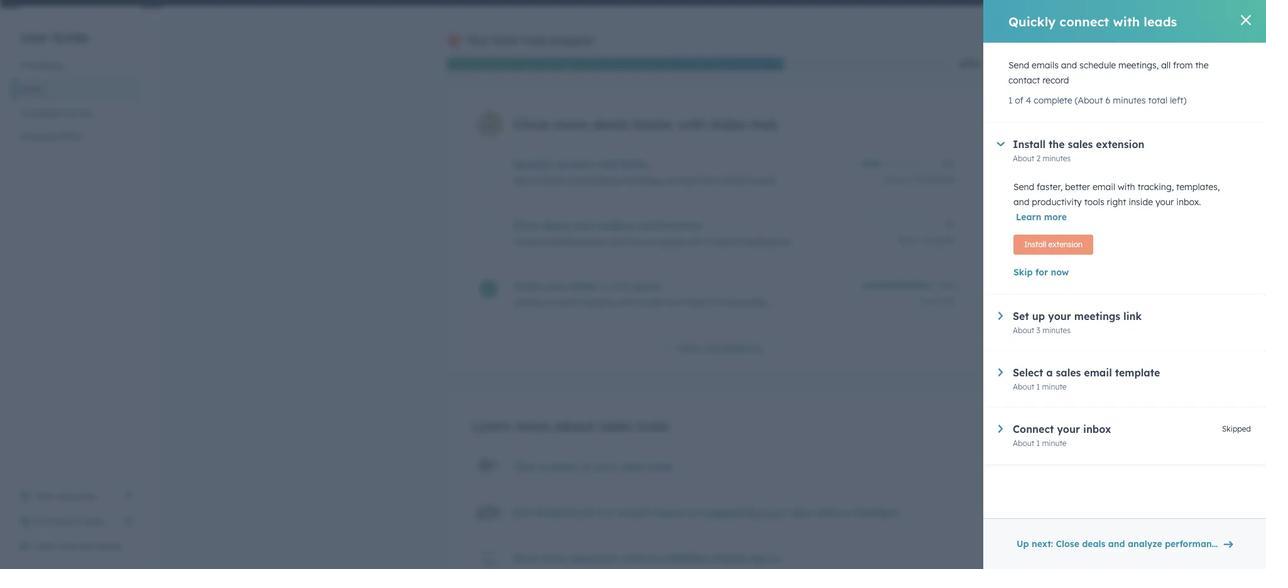 Task type: describe. For each thing, give the bounding box(es) containing it.
about inside set up your meetings link about 3 minutes
[[1013, 326, 1034, 336]]

custom
[[551, 297, 582, 308]]

0 horizontal spatial 6
[[907, 175, 911, 185]]

quickly for quickly connect with leads send emails and schedule meetings, all from the contact record
[[513, 158, 551, 171]]

take a demo of your sales tools link
[[513, 461, 673, 474]]

sales button
[[13, 77, 141, 101]]

deals inside up next: close deals and analyze performance button
[[1082, 539, 1106, 550]]

track
[[684, 297, 705, 308]]

quickly connect with leads
[[1009, 14, 1177, 29]]

link
[[1124, 310, 1142, 323]]

website (cms)
[[20, 131, 81, 143]]

about inside select a sales email template about 1 minute
[[1013, 383, 1034, 392]]

lose
[[665, 297, 681, 308]]

install the sales extension about 2 minutes
[[1013, 138, 1145, 163]]

connect your inbox about 1 minute
[[1013, 424, 1111, 449]]

minutes inside set up your meetings link about 3 minutes
[[1043, 326, 1071, 336]]

invite
[[35, 517, 59, 528]]

install extension
[[1024, 240, 1083, 249]]

analyze inside button
[[1128, 539, 1162, 550]]

about inside install the sales extension about 2 minutes
[[1013, 154, 1034, 163]]

meetings, inside quickly connect with leads send emails and schedule meetings, all from the contact record
[[623, 175, 663, 187]]

your right organizing
[[762, 507, 785, 520]]

contact inside quickly connect with leads send emails and schedule meetings, all from the contact record
[[716, 175, 747, 187]]

close deals and analyze performance forecast performance and hit your goals with a reports dashboard
[[513, 219, 790, 247]]

team
[[83, 517, 104, 528]]

a left sale
[[718, 297, 724, 308]]

your inside view your plan link
[[58, 491, 76, 503]]

quickly connect with leads button
[[513, 158, 854, 171]]

connect for quickly connect with leads send emails and schedule meetings, all from the contact record
[[554, 158, 594, 171]]

faster,
[[1037, 182, 1063, 193]]

all inside quickly connect with leads send emails and schedule meetings, all from the contact record
[[666, 175, 675, 187]]

6 inside quickly connect with leads dialog
[[1105, 95, 1111, 106]]

quickly for quickly connect with leads
[[1009, 14, 1056, 29]]

quickly connect with leads dialog
[[983, 0, 1266, 570]]

invite your team button
[[13, 510, 141, 535]]

close deals and analyze performance button
[[513, 219, 854, 232]]

email for better
[[1093, 182, 1115, 193]]

inbox.
[[1176, 197, 1201, 208]]

skip for now button
[[1014, 265, 1236, 280]]

never
[[640, 297, 662, 308]]

website
[[20, 131, 53, 143]]

connect
[[1013, 424, 1054, 436]]

set
[[1013, 310, 1029, 323]]

app
[[750, 553, 770, 565]]

1 inside connect your inbox about 1 minute
[[1037, 439, 1040, 449]]

start overview demo link
[[13, 535, 141, 560]]

with inside quickly connect with leads send emails and schedule meetings, all from the contact record
[[597, 158, 618, 171]]

a right take
[[540, 461, 546, 474]]

send for send emails and schedule meetings, all from the contact record
[[1009, 60, 1029, 71]]

all inside send emails and schedule meetings, all from the contact record
[[1161, 60, 1171, 71]]

a up anywhere
[[598, 507, 604, 520]]

install for the
[[1013, 138, 1046, 151]]

goals
[[660, 236, 683, 247]]

record inside quickly connect with leads send emails and schedule meetings, all from the contact record
[[750, 175, 776, 187]]

hub
[[750, 116, 778, 133]]

caret image for set
[[998, 312, 1003, 320]]

and inside track your deals in one place create a custom pipeline, and never lose track of a sale again
[[621, 297, 637, 308]]

send faster, better email with tracking, templates, and productivity tools right inside your inbox. learn more
[[1014, 182, 1220, 223]]

plan
[[78, 491, 96, 503]]

minute for connect your inbox about 1 minute
[[1042, 439, 1067, 449]]

learn more button
[[1016, 210, 1067, 225]]

record inside send emails and schedule meetings, all from the contact record
[[1043, 75, 1069, 86]]

sales inside button
[[20, 84, 42, 95]]

about inside connect your inbox about 1 minute
[[1013, 439, 1034, 449]]

templates,
[[1176, 182, 1220, 193]]

guide
[[52, 29, 90, 45]]

1 horizontal spatial performance
[[638, 219, 703, 232]]

your inside close deals and analyze performance forecast performance and hit your goals with a reports dashboard
[[639, 236, 658, 247]]

email for sales
[[1084, 367, 1112, 380]]

view
[[35, 491, 55, 503]]

complete
[[1034, 95, 1072, 106]]

inbox
[[1083, 424, 1111, 436]]

your sales tools progress progress bar
[[446, 58, 784, 70]]

close more deals faster with sales hub
[[513, 116, 778, 133]]

2 inside install the sales extension about 2 minutes
[[1037, 154, 1041, 163]]

customer service button
[[13, 101, 141, 125]]

send for send faster, better email with tracking, templates, and productivity tools right inside your inbox. learn more
[[1014, 182, 1034, 193]]

2 horizontal spatial sales
[[710, 116, 746, 133]]

[object object] complete progress bar for track your deals in one place
[[861, 284, 931, 288]]

0 vertical spatial hubspot
[[855, 507, 899, 520]]

great job!
[[920, 297, 955, 307]]

a inside select a sales email template about 1 minute
[[1046, 367, 1053, 380]]

productivity
[[1032, 197, 1082, 208]]

hit
[[626, 236, 637, 247]]

demo for overview
[[98, 542, 122, 553]]

your sales tools progress
[[467, 34, 594, 46]]

from inside send emails and schedule meetings, all from the contact record
[[1173, 60, 1193, 71]]

3
[[1037, 326, 1041, 336]]

1 vertical spatial learn
[[472, 418, 511, 435]]

a right create on the left of the page
[[543, 297, 549, 308]]

hide completed (1)
[[679, 343, 762, 354]]

sales inside install the sales extension about 2 minutes
[[1068, 138, 1093, 151]]

emails inside send emails and schedule meetings, all from the contact record
[[1032, 60, 1059, 71]]

get started with a 2 minute lesson on organizing your sales data in hubspot link
[[513, 507, 899, 520]]

set up your meetings link about 3 minutes
[[1013, 310, 1142, 336]]

work from anywhere with the hubspot mobile app link
[[513, 553, 783, 569]]

completed
[[702, 343, 748, 354]]

user
[[20, 29, 49, 45]]

track your deals in one place create a custom pipeline, and never lose track of a sale again
[[513, 280, 769, 308]]

sales inside select a sales email template about 1 minute
[[1056, 367, 1081, 380]]

service
[[63, 107, 93, 119]]

close for close more deals faster with sales hub
[[513, 116, 550, 133]]

caret image for install
[[997, 142, 1005, 147]]

get started with a 2 minute lesson on organizing your sales data in hubspot
[[513, 507, 899, 520]]

with down search hubspot search field
[[1113, 14, 1140, 29]]

extension inside button
[[1048, 240, 1083, 249]]

learn inside send faster, better email with tracking, templates, and productivity tools right inside your inbox. learn more
[[1016, 212, 1041, 223]]

up
[[1017, 539, 1029, 550]]

and inside send faster, better email with tracking, templates, and productivity tools right inside your inbox. learn more
[[1014, 197, 1030, 208]]

create
[[513, 297, 541, 308]]

from inside quickly connect with leads send emails and schedule meetings, all from the contact record
[[678, 175, 697, 187]]

customer
[[20, 107, 60, 119]]

select
[[1013, 367, 1043, 380]]

67%
[[960, 58, 981, 70]]

your inside send faster, better email with tracking, templates, and productivity tools right inside your inbox. learn more
[[1155, 197, 1174, 208]]

inside
[[1129, 197, 1153, 208]]

track your deals in one place button
[[513, 280, 854, 293]]

marketing button
[[13, 53, 141, 77]]

0%
[[944, 220, 955, 229]]

with right faster
[[677, 116, 706, 133]]

forecast
[[513, 236, 549, 247]]

anywhere
[[570, 553, 619, 565]]

the inside quickly connect with leads send emails and schedule meetings, all from the contact record
[[700, 175, 713, 187]]

quickly connect with leads send emails and schedule meetings, all from the contact record
[[513, 158, 776, 187]]

start
[[35, 542, 56, 553]]

right
[[1107, 197, 1126, 208]]

job!
[[943, 297, 955, 307]]

link opens in a new window image
[[124, 492, 133, 501]]

tracking,
[[1138, 182, 1174, 193]]

take
[[513, 461, 537, 474]]

0 horizontal spatial hubspot
[[666, 553, 710, 565]]

minute inside select a sales email template about 1 minute
[[1042, 383, 1067, 392]]

started
[[534, 507, 570, 520]]

hide
[[679, 343, 699, 354]]

great
[[920, 297, 940, 307]]

view your plan
[[35, 491, 96, 503]]

about down about 6 minutes left
[[897, 236, 919, 246]]

more for learn more about sales tools
[[515, 418, 550, 435]]

2 vertical spatial from
[[543, 553, 567, 565]]



Task type: locate. For each thing, give the bounding box(es) containing it.
your
[[1155, 197, 1174, 208], [639, 236, 658, 247], [544, 280, 567, 293], [1048, 310, 1071, 323], [1057, 424, 1080, 436], [594, 461, 617, 474], [58, 491, 76, 503], [762, 507, 785, 520], [62, 517, 80, 528]]

tools
[[522, 34, 547, 46], [1084, 197, 1104, 208], [637, 418, 670, 435], [648, 461, 673, 474]]

all
[[1161, 60, 1171, 71], [666, 175, 675, 187]]

work
[[513, 553, 540, 565]]

1 horizontal spatial contact
[[1009, 75, 1040, 86]]

performance inside up next: close deals and analyze performance button
[[1165, 539, 1222, 550]]

in right data
[[843, 507, 852, 520]]

leads inside quickly connect with leads send emails and schedule meetings, all from the contact record
[[621, 158, 648, 171]]

1 horizontal spatial 6
[[1105, 95, 1111, 106]]

template
[[1115, 367, 1160, 380]]

minutes down 0%
[[927, 236, 955, 246]]

1 horizontal spatial record
[[1043, 75, 1069, 86]]

contact
[[1009, 75, 1040, 86], [716, 175, 747, 187]]

0 vertical spatial connect
[[1060, 14, 1109, 29]]

leads down close more deals faster with sales hub
[[621, 158, 648, 171]]

your right up
[[1048, 310, 1071, 323]]

install down learn more button
[[1024, 240, 1046, 249]]

emails
[[1032, 60, 1059, 71], [536, 175, 563, 187]]

1 [object object] complete progress bar from the top
[[861, 162, 880, 166]]

demo
[[549, 461, 578, 474], [98, 542, 122, 553]]

demo right take
[[549, 461, 578, 474]]

0 horizontal spatial extension
[[1048, 240, 1083, 249]]

get
[[513, 507, 531, 520]]

install extension button
[[1014, 235, 1093, 255]]

[object object] complete progress bar
[[861, 162, 880, 166], [861, 284, 931, 288]]

skip
[[1014, 267, 1033, 278]]

1 horizontal spatial in
[[843, 507, 852, 520]]

extension inside install the sales extension about 2 minutes
[[1096, 138, 1145, 151]]

0 horizontal spatial emails
[[536, 175, 563, 187]]

send up forecast
[[513, 175, 534, 187]]

minutes left total on the right
[[1113, 95, 1146, 106]]

1 vertical spatial close
[[513, 219, 540, 232]]

dashboard
[[745, 236, 790, 247]]

with inside send faster, better email with tracking, templates, and productivity tools right inside your inbox. learn more
[[1118, 182, 1135, 193]]

1 vertical spatial in
[[843, 507, 852, 520]]

1 vertical spatial hubspot
[[666, 553, 710, 565]]

schedule inside send emails and schedule meetings, all from the contact record
[[1080, 60, 1116, 71]]

total
[[1148, 95, 1168, 106]]

skipped
[[1222, 425, 1251, 434]]

install inside install the sales extension about 2 minutes
[[1013, 138, 1046, 151]]

1 horizontal spatial 2
[[921, 236, 925, 246]]

your left team
[[62, 517, 80, 528]]

minutes
[[1113, 95, 1146, 106], [1043, 154, 1071, 163], [914, 175, 942, 185], [927, 236, 955, 246], [1043, 326, 1071, 336]]

0 vertical spatial more
[[554, 116, 589, 133]]

0 horizontal spatial demo
[[98, 542, 122, 553]]

1 vertical spatial leads
[[621, 158, 648, 171]]

1 vertical spatial sales
[[20, 84, 42, 95]]

data
[[816, 507, 840, 520]]

1 vertical spatial 1
[[1037, 383, 1040, 392]]

and inside send emails and schedule meetings, all from the contact record
[[1061, 60, 1077, 71]]

all up total on the right
[[1161, 60, 1171, 71]]

extension
[[1096, 138, 1145, 151], [1048, 240, 1083, 249]]

and
[[1061, 60, 1077, 71], [566, 175, 582, 187], [1014, 197, 1030, 208], [573, 219, 592, 232], [608, 236, 624, 247], [621, 297, 637, 308], [1108, 539, 1125, 550]]

0 vertical spatial 1
[[1009, 95, 1013, 106]]

hubspot left mobile
[[666, 553, 710, 565]]

0 vertical spatial close
[[513, 116, 550, 133]]

close inside close deals and analyze performance forecast performance and hit your goals with a reports dashboard
[[513, 219, 540, 232]]

0 horizontal spatial schedule
[[584, 175, 621, 187]]

demo for a
[[549, 461, 578, 474]]

0 vertical spatial sales
[[493, 34, 519, 46]]

tools inside send faster, better email with tracking, templates, and productivity tools right inside your inbox. learn more
[[1084, 197, 1104, 208]]

1 vertical spatial schedule
[[584, 175, 621, 187]]

minute down the 'select'
[[1042, 383, 1067, 392]]

2 horizontal spatial more
[[1044, 212, 1067, 223]]

your down tracking,
[[1155, 197, 1174, 208]]

record
[[1043, 75, 1069, 86], [750, 175, 776, 187]]

demo down team
[[98, 542, 122, 553]]

your down about
[[594, 461, 617, 474]]

contact down quickly connect with leads button
[[716, 175, 747, 187]]

close image
[[1241, 15, 1251, 25]]

deals inside track your deals in one place create a custom pipeline, and never lose track of a sale again
[[570, 280, 597, 293]]

reports
[[713, 236, 743, 247]]

send inside send emails and schedule meetings, all from the contact record
[[1009, 60, 1029, 71]]

0 horizontal spatial record
[[750, 175, 776, 187]]

with down "close deals and analyze performance" button
[[685, 236, 702, 247]]

meetings, down quickly connect with leads button
[[623, 175, 663, 187]]

organizing
[[704, 507, 759, 520]]

in up pipeline,
[[600, 280, 610, 293]]

1 horizontal spatial emails
[[1032, 60, 1059, 71]]

the inside install the sales extension about 2 minutes
[[1049, 138, 1065, 151]]

1 horizontal spatial sales
[[493, 34, 519, 46]]

more
[[554, 116, 589, 133], [1044, 212, 1067, 223], [515, 418, 550, 435]]

track
[[513, 280, 541, 293]]

select a sales email template about 1 minute
[[1013, 367, 1160, 392]]

of left 4 on the right of page
[[1015, 95, 1023, 106]]

left)
[[1170, 95, 1187, 106]]

send up 4 on the right of page
[[1009, 60, 1029, 71]]

on
[[688, 507, 701, 520]]

email inside send faster, better email with tracking, templates, and productivity tools right inside your inbox. learn more
[[1093, 182, 1115, 193]]

with right anywhere
[[622, 553, 644, 565]]

0 horizontal spatial more
[[515, 418, 550, 435]]

2 horizontal spatial 2
[[1037, 154, 1041, 163]]

1 vertical spatial demo
[[98, 542, 122, 553]]

1 inside select a sales email template about 1 minute
[[1037, 383, 1040, 392]]

again
[[745, 297, 769, 308]]

your right "hit"
[[639, 236, 658, 247]]

website (cms) button
[[13, 125, 141, 149]]

link opens in a new window image inside view your plan link
[[124, 489, 133, 505]]

1 vertical spatial quickly
[[513, 158, 551, 171]]

sale
[[726, 297, 743, 308]]

2 vertical spatial more
[[515, 418, 550, 435]]

contact inside send emails and schedule meetings, all from the contact record
[[1009, 75, 1040, 86]]

record down hub
[[750, 175, 776, 187]]

the inside send emails and schedule meetings, all from the contact record
[[1195, 60, 1209, 71]]

leads inside dialog
[[1144, 14, 1177, 29]]

sales left hub
[[710, 116, 746, 133]]

2 up anywhere
[[607, 507, 613, 520]]

0 vertical spatial quickly
[[1009, 14, 1056, 29]]

0 horizontal spatial performance
[[552, 236, 605, 247]]

extension down 1 of 4 complete (about 6 minutes total left)
[[1096, 138, 1145, 151]]

1 vertical spatial emails
[[536, 175, 563, 187]]

your inside invite your team button
[[62, 517, 80, 528]]

0 vertical spatial record
[[1043, 75, 1069, 86]]

1 vertical spatial 6
[[907, 175, 911, 185]]

analyze inside close deals and analyze performance forecast performance and hit your goals with a reports dashboard
[[595, 219, 635, 232]]

leads for quickly connect with leads send emails and schedule meetings, all from the contact record
[[621, 158, 648, 171]]

0 vertical spatial leads
[[1144, 14, 1177, 29]]

pipeline,
[[584, 297, 619, 308]]

email up right
[[1093, 182, 1115, 193]]

about down the 'select'
[[1013, 383, 1034, 392]]

1 vertical spatial email
[[1084, 367, 1112, 380]]

1 vertical spatial performance
[[552, 236, 605, 247]]

minute inside connect your inbox about 1 minute
[[1042, 439, 1067, 449]]

0 vertical spatial minute
[[1042, 383, 1067, 392]]

2 horizontal spatial performance
[[1165, 539, 1222, 550]]

1 vertical spatial minute
[[1042, 439, 1067, 449]]

link opens in a new window image
[[124, 489, 133, 505], [772, 553, 781, 569], [772, 556, 781, 565]]

0 vertical spatial from
[[1173, 60, 1193, 71]]

record up the complete
[[1043, 75, 1069, 86]]

install down 4 on the right of page
[[1013, 138, 1046, 151]]

2 vertical spatial sales
[[710, 116, 746, 133]]

minute
[[1042, 383, 1067, 392], [1042, 439, 1067, 449], [616, 507, 651, 520]]

and inside button
[[1108, 539, 1125, 550]]

sales
[[1068, 138, 1093, 151], [1056, 367, 1081, 380], [598, 418, 632, 435], [620, 461, 645, 474], [788, 507, 813, 520]]

quickly inside dialog
[[1009, 14, 1056, 29]]

about down connect
[[1013, 439, 1034, 449]]

learn
[[1016, 212, 1041, 223], [472, 418, 511, 435]]

place
[[634, 280, 661, 293]]

contact up 4 on the right of page
[[1009, 75, 1040, 86]]

take a demo of your sales tools
[[513, 461, 673, 474]]

1 vertical spatial install
[[1024, 240, 1046, 249]]

mobile
[[713, 553, 746, 565]]

(1)
[[751, 343, 762, 354]]

0 horizontal spatial quickly
[[513, 158, 551, 171]]

more inside send faster, better email with tracking, templates, and productivity tools right inside your inbox. learn more
[[1044, 212, 1067, 223]]

close for close deals and analyze performance forecast performance and hit your goals with a reports dashboard
[[513, 219, 540, 232]]

0 horizontal spatial of
[[581, 461, 591, 474]]

meetings,
[[1118, 60, 1159, 71], [623, 175, 663, 187]]

your left inbox
[[1057, 424, 1080, 436]]

0 horizontal spatial 2
[[607, 507, 613, 520]]

0 horizontal spatial connect
[[554, 158, 594, 171]]

caret image
[[997, 142, 1005, 147], [998, 312, 1003, 320], [998, 369, 1003, 377], [998, 425, 1003, 433]]

one
[[613, 280, 631, 293]]

your left plan
[[58, 491, 76, 503]]

[object object] complete progress bar for quickly connect with leads
[[861, 162, 880, 166]]

1 vertical spatial extension
[[1048, 240, 1083, 249]]

connect inside quickly connect with leads send emails and schedule meetings, all from the contact record
[[554, 158, 594, 171]]

emails inside quickly connect with leads send emails and schedule meetings, all from the contact record
[[536, 175, 563, 187]]

progress
[[550, 34, 594, 46]]

about down set
[[1013, 326, 1034, 336]]

deals up forecast
[[543, 219, 570, 232]]

email left template
[[1084, 367, 1112, 380]]

of
[[1015, 95, 1023, 106], [707, 297, 716, 308], [581, 461, 591, 474]]

minutes inside install the sales extension about 2 minutes
[[1043, 154, 1071, 163]]

performance for close
[[552, 236, 605, 247]]

0 vertical spatial 2
[[1037, 154, 1041, 163]]

0 vertical spatial schedule
[[1080, 60, 1116, 71]]

sales up customer
[[20, 84, 42, 95]]

your inside set up your meetings link about 3 minutes
[[1048, 310, 1071, 323]]

now
[[1051, 267, 1069, 278]]

1 horizontal spatial all
[[1161, 60, 1171, 71]]

0 horizontal spatial sales
[[20, 84, 42, 95]]

0 vertical spatial meetings,
[[1118, 60, 1159, 71]]

up next: close deals and analyze performance
[[1017, 539, 1222, 550]]

about
[[1013, 154, 1034, 163], [884, 175, 905, 185], [897, 236, 919, 246], [1013, 326, 1034, 336], [1013, 383, 1034, 392], [1013, 439, 1034, 449]]

send inside send faster, better email with tracking, templates, and productivity tools right inside your inbox. learn more
[[1014, 182, 1034, 193]]

0 vertical spatial in
[[600, 280, 610, 293]]

meetings, up total on the right
[[1118, 60, 1159, 71]]

1 horizontal spatial analyze
[[1128, 539, 1162, 550]]

1 horizontal spatial meetings,
[[1118, 60, 1159, 71]]

your inside track your deals in one place create a custom pipeline, and never lose track of a sale again
[[544, 280, 567, 293]]

close inside button
[[1056, 539, 1079, 550]]

meetings
[[1074, 310, 1120, 323]]

about 6 minutes left
[[884, 175, 955, 185]]

2 vertical spatial close
[[1056, 539, 1079, 550]]

your
[[467, 34, 490, 46]]

2 vertical spatial 2
[[607, 507, 613, 520]]

connect inside dialog
[[1060, 14, 1109, 29]]

in
[[600, 280, 610, 293], [843, 507, 852, 520]]

minutes left the left
[[914, 175, 942, 185]]

overview
[[58, 542, 96, 553]]

view your plan link
[[13, 484, 141, 510]]

send left the faster,
[[1014, 182, 1034, 193]]

of inside quickly connect with leads dialog
[[1015, 95, 1023, 106]]

from up left)
[[1173, 60, 1193, 71]]

0 horizontal spatial contact
[[716, 175, 747, 187]]

0 horizontal spatial leads
[[621, 158, 648, 171]]

4
[[1026, 95, 1031, 106]]

6 right (about
[[1105, 95, 1111, 106]]

quickly inside quickly connect with leads send emails and schedule meetings, all from the contact record
[[513, 158, 551, 171]]

minute down connect
[[1042, 439, 1067, 449]]

with up right
[[1118, 182, 1135, 193]]

minutes up the faster,
[[1043, 154, 1071, 163]]

2 horizontal spatial of
[[1015, 95, 1023, 106]]

of right track
[[707, 297, 716, 308]]

performance for up
[[1165, 539, 1222, 550]]

with inside close deals and analyze performance forecast performance and hit your goals with a reports dashboard
[[685, 236, 702, 247]]

about left the left
[[884, 175, 905, 185]]

minute for get started with a 2 minute lesson on organizing your sales data in hubspot
[[616, 507, 651, 520]]

1 vertical spatial contact
[[716, 175, 747, 187]]

1 horizontal spatial hubspot
[[855, 507, 899, 520]]

0 horizontal spatial analyze
[[595, 219, 635, 232]]

skip for now
[[1014, 267, 1069, 278]]

lesson
[[654, 507, 685, 520]]

with
[[1113, 14, 1140, 29], [677, 116, 706, 133], [597, 158, 618, 171], [1118, 182, 1135, 193], [685, 236, 702, 247], [573, 507, 595, 520], [622, 553, 644, 565]]

sales right your
[[493, 34, 519, 46]]

0 vertical spatial contact
[[1009, 75, 1040, 86]]

1 horizontal spatial leads
[[1144, 14, 1177, 29]]

learn more about sales tools
[[472, 418, 670, 435]]

deals left faster
[[593, 116, 629, 133]]

install inside button
[[1024, 240, 1046, 249]]

about up productivity
[[1013, 154, 1034, 163]]

0 vertical spatial extension
[[1096, 138, 1145, 151]]

1 vertical spatial 2
[[921, 236, 925, 246]]

2 vertical spatial of
[[581, 461, 591, 474]]

leads for quickly connect with leads
[[1144, 14, 1177, 29]]

meetings, inside send emails and schedule meetings, all from the contact record
[[1118, 60, 1159, 71]]

better
[[1065, 182, 1090, 193]]

minute left lesson on the right bottom of page
[[616, 507, 651, 520]]

1 left 4 on the right of page
[[1009, 95, 1013, 106]]

1 horizontal spatial extension
[[1096, 138, 1145, 151]]

connect for quickly connect with leads
[[1060, 14, 1109, 29]]

0 horizontal spatial all
[[666, 175, 675, 187]]

2 vertical spatial minute
[[616, 507, 651, 520]]

0 horizontal spatial learn
[[472, 418, 511, 435]]

hubspot right data
[[855, 507, 899, 520]]

deals inside close deals and analyze performance forecast performance and hit your goals with a reports dashboard
[[543, 219, 570, 232]]

for
[[1036, 267, 1048, 278]]

6 left the left
[[907, 175, 911, 185]]

invite your team
[[35, 517, 104, 528]]

2 [object object] complete progress bar from the top
[[861, 284, 931, 288]]

extension up now
[[1048, 240, 1083, 249]]

0 vertical spatial 6
[[1105, 95, 1111, 106]]

next:
[[1032, 539, 1053, 550]]

1 of 4 complete (about 6 minutes total left)
[[1009, 95, 1187, 106]]

25%
[[941, 159, 955, 168]]

0 vertical spatial analyze
[[595, 219, 635, 232]]

of inside track your deals in one place create a custom pipeline, and never lose track of a sale again
[[707, 297, 716, 308]]

with down close more deals faster with sales hub
[[597, 158, 618, 171]]

send inside quickly connect with leads send emails and schedule meetings, all from the contact record
[[513, 175, 534, 187]]

1 horizontal spatial demo
[[549, 461, 578, 474]]

0 vertical spatial email
[[1093, 182, 1115, 193]]

1 vertical spatial meetings,
[[623, 175, 663, 187]]

user guide
[[20, 29, 90, 45]]

of down about
[[581, 461, 591, 474]]

a
[[705, 236, 710, 247], [543, 297, 549, 308], [718, 297, 724, 308], [1046, 367, 1053, 380], [540, 461, 546, 474], [598, 507, 604, 520]]

Search HubSpot search field
[[1090, 0, 1244, 1]]

a right the 'select'
[[1046, 367, 1053, 380]]

1 horizontal spatial learn
[[1016, 212, 1041, 223]]

email inside select a sales email template about 1 minute
[[1084, 367, 1112, 380]]

2 vertical spatial 1
[[1037, 439, 1040, 449]]

about
[[554, 418, 594, 435]]

100%
[[936, 281, 955, 290]]

0 horizontal spatial meetings,
[[623, 175, 663, 187]]

0 vertical spatial of
[[1015, 95, 1023, 106]]

from right 'work'
[[543, 553, 567, 565]]

caret image for select
[[998, 369, 1003, 377]]

1 vertical spatial [object object] complete progress bar
[[861, 284, 931, 288]]

1 vertical spatial all
[[666, 175, 675, 187]]

2 vertical spatial performance
[[1165, 539, 1222, 550]]

1 horizontal spatial connect
[[1060, 14, 1109, 29]]

2 down about 6 minutes left
[[921, 236, 925, 246]]

a inside close deals and analyze performance forecast performance and hit your goals with a reports dashboard
[[705, 236, 710, 247]]

minutes right 3
[[1043, 326, 1071, 336]]

1 down connect
[[1037, 439, 1040, 449]]

all down quickly connect with leads button
[[666, 175, 675, 187]]

1 horizontal spatial quickly
[[1009, 14, 1056, 29]]

install for extension
[[1024, 240, 1046, 249]]

leads down search hubspot search field
[[1144, 14, 1177, 29]]

user guide views element
[[13, 8, 141, 149]]

customer service
[[20, 107, 93, 119]]

in inside track your deals in one place create a custom pipeline, and never lose track of a sale again
[[600, 280, 610, 293]]

from down quickly connect with leads button
[[678, 175, 697, 187]]

schedule inside quickly connect with leads send emails and schedule meetings, all from the contact record
[[584, 175, 621, 187]]

2 horizontal spatial from
[[1173, 60, 1193, 71]]

1 vertical spatial analyze
[[1128, 539, 1162, 550]]

marketing
[[20, 60, 62, 71]]

a left reports
[[705, 236, 710, 247]]

0 horizontal spatial in
[[600, 280, 610, 293]]

0 vertical spatial install
[[1013, 138, 1046, 151]]

1 horizontal spatial from
[[678, 175, 697, 187]]

work from anywhere with the hubspot mobile app
[[513, 553, 770, 565]]

2 up the faster,
[[1037, 154, 1041, 163]]

deals up "custom"
[[570, 280, 597, 293]]

0 vertical spatial all
[[1161, 60, 1171, 71]]

1 down the 'select'
[[1037, 383, 1040, 392]]

faster
[[633, 116, 673, 133]]

(about
[[1075, 95, 1103, 106]]

more for close more deals faster with sales hub
[[554, 116, 589, 133]]

your inside connect your inbox about 1 minute
[[1057, 424, 1080, 436]]

caret image for connect
[[998, 425, 1003, 433]]

schedule
[[1080, 60, 1116, 71], [584, 175, 621, 187]]

deals right next:
[[1082, 539, 1106, 550]]

close
[[513, 116, 550, 133], [513, 219, 540, 232], [1056, 539, 1079, 550]]

your up "custom"
[[544, 280, 567, 293]]

and inside quickly connect with leads send emails and schedule meetings, all from the contact record
[[566, 175, 582, 187]]

with right started
[[573, 507, 595, 520]]



Task type: vqa. For each thing, say whether or not it's contained in the screenshot.
"LEARN" inside the Send faster, better email with tracking, templates, and productivity tools right inside your inbox. Learn more
yes



